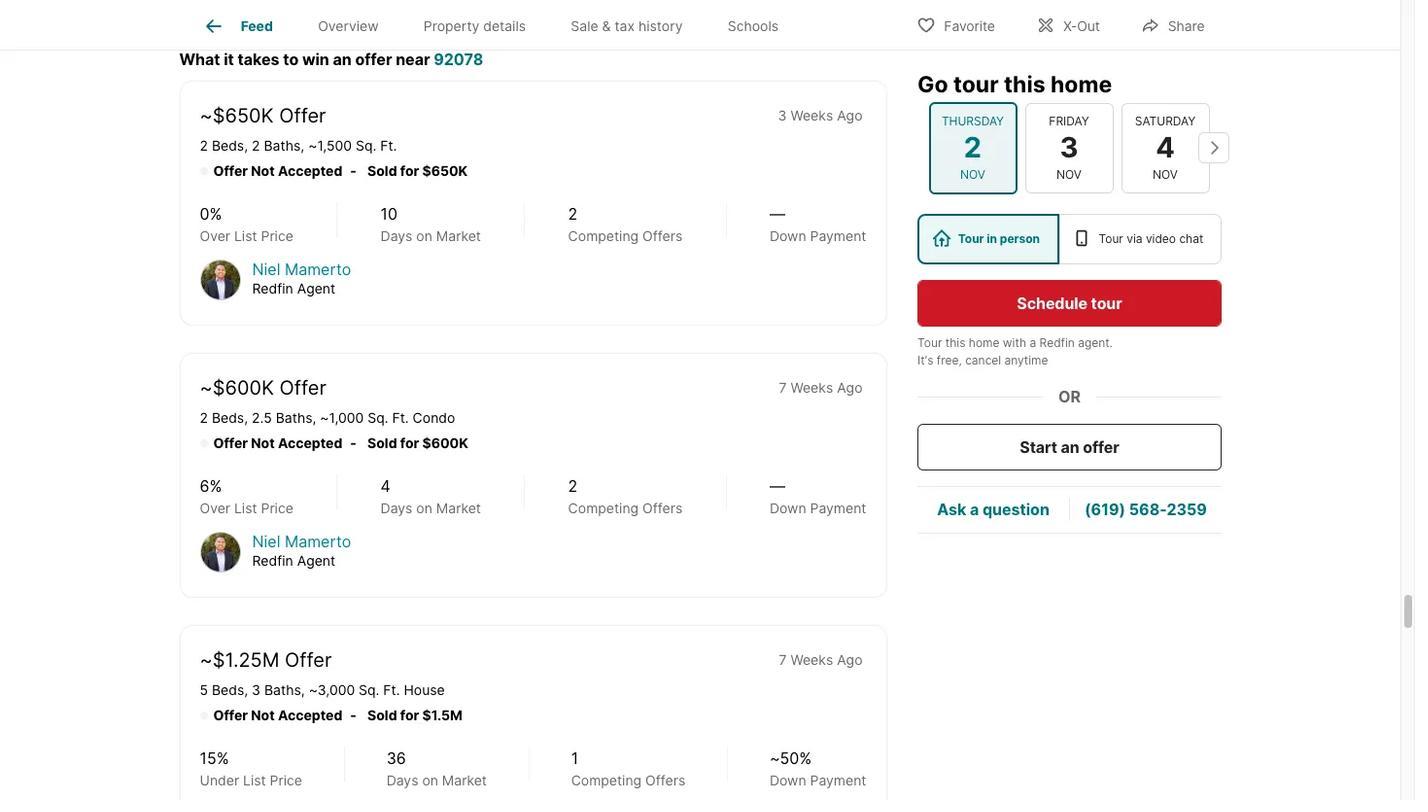 Task type: describe. For each thing, give the bounding box(es) containing it.
market for ~ $600k offer
[[436, 499, 481, 516]]

- for ~ $600k offer
[[350, 434, 357, 451]]

competing offers for ~ $650k offer
[[568, 227, 683, 244]]

days for ~ $1.25m offer
[[387, 771, 418, 788]]

takes
[[238, 49, 280, 69]]

friday
[[1049, 113, 1089, 128]]

tour via video chat
[[1098, 230, 1203, 245]]

not for $1.25m
[[251, 706, 275, 723]]

start
[[1020, 436, 1057, 456]]

0 horizontal spatial 4
[[381, 476, 391, 495]]

days for ~ $650k offer
[[381, 227, 413, 244]]

tour in person option
[[917, 213, 1059, 263]]

out
[[1077, 17, 1100, 34]]

$1.25m
[[213, 648, 279, 671]]

go
[[917, 70, 948, 97]]

start an offer button
[[917, 423, 1221, 470]]

, left 1,000
[[313, 409, 316, 425]]

days on market for ~ $600k offer
[[381, 499, 481, 516]]

beds for $1.25m
[[212, 681, 244, 698]]

days on market for ~ $1.25m offer
[[387, 771, 487, 788]]

x-out button
[[1020, 4, 1117, 44]]

list for $1.25m
[[243, 771, 266, 788]]

sale
[[571, 18, 598, 34]]

92078
[[434, 49, 484, 69]]

on for ~ $600k offer
[[416, 499, 432, 516]]

niel mamerto image for $600k
[[200, 531, 241, 572]]

— for ~ $600k offer
[[770, 476, 785, 495]]

tour for schedule
[[1091, 293, 1122, 312]]

0 horizontal spatial a
[[970, 499, 979, 519]]

condo
[[413, 409, 455, 425]]

~ $600k offer
[[200, 376, 327, 399]]

offer up 2 beds , 2 baths , ~ 1,500 sq. ft.
[[279, 104, 326, 127]]

days for ~ $600k offer
[[381, 499, 413, 516]]

go tour this home
[[917, 70, 1112, 97]]

house
[[404, 681, 445, 698]]

person
[[1000, 230, 1040, 245]]

, down $1.25m
[[244, 681, 248, 698]]

7 for ~ $1.25m offer
[[779, 651, 787, 667]]

0 vertical spatial baths
[[264, 137, 301, 153]]

what
[[179, 49, 220, 69]]

offer up 0%
[[213, 162, 248, 178]]

tour for tour in person
[[958, 230, 984, 245]]

history
[[639, 18, 683, 34]]

beds for $600k
[[212, 409, 244, 425]]

6%
[[200, 476, 222, 495]]

sold for ~ $600k offer
[[368, 434, 397, 451]]

for for ~ $1.25m offer
[[400, 706, 419, 723]]

- for ~ $650k offer
[[350, 162, 357, 178]]

tour for tour via video chat
[[1098, 230, 1123, 245]]

&
[[602, 18, 611, 34]]

offer not accepted - for $650k
[[213, 162, 357, 178]]

start an offer
[[1020, 436, 1119, 456]]

2 beds , 2 baths , ~ 1,500 sq. ft.
[[200, 137, 397, 153]]

niel for $650k
[[252, 259, 280, 279]]

details
[[483, 18, 526, 34]]

redfin for ~ $600k offer
[[252, 552, 293, 568]]

(619) 568-2359 link
[[1084, 499, 1207, 519]]

video
[[1145, 230, 1176, 245]]

sale & tax history
[[571, 18, 683, 34]]

ago for ~ $1.25m offer
[[837, 651, 863, 667]]

0 vertical spatial sq.
[[356, 137, 377, 153]]

favorite
[[944, 17, 995, 34]]

2359
[[1166, 499, 1207, 519]]

it's
[[917, 352, 933, 366]]

(619)
[[1084, 499, 1125, 519]]

1,500
[[317, 137, 352, 153]]

or
[[1058, 386, 1080, 405]]

over for $650k
[[200, 227, 230, 244]]

1,000
[[329, 409, 364, 425]]

0%
[[200, 204, 222, 223]]

accepted for ~ $1.25m offer
[[278, 706, 342, 723]]

niel mamerto redfin agent for ~ $650k offer
[[252, 259, 351, 296]]

niel mamerto redfin agent for ~ $600k offer
[[252, 531, 351, 568]]

offer not accepted - for $1.25m
[[213, 706, 357, 723]]

7 for ~ $600k offer
[[779, 379, 787, 395]]

- for ~ $1.25m offer
[[350, 706, 357, 723]]

ft. for ~ $600k offer
[[392, 409, 409, 425]]

property
[[424, 18, 480, 34]]

feed
[[241, 18, 273, 34]]

0 horizontal spatial 3
[[252, 681, 261, 698]]

2.5
[[252, 409, 272, 425]]

weeks for ~ $1.25m offer
[[791, 651, 833, 667]]

on for ~ $650k offer
[[416, 227, 432, 244]]

mamerto for ~ $600k offer
[[285, 531, 351, 551]]

list for $650k
[[234, 227, 257, 244]]

1 horizontal spatial 3
[[778, 106, 787, 123]]

down payment for ~ $1.25m offer
[[770, 771, 867, 788]]

offer inside start an offer 'button'
[[1083, 436, 1119, 456]]

10
[[381, 204, 398, 223]]

sold for ~ $1.25m offer
[[368, 706, 397, 723]]

3 inside friday 3 nov
[[1060, 130, 1079, 164]]

near
[[396, 49, 430, 69]]

price for $650k
[[261, 227, 293, 244]]

schedule
[[1017, 293, 1087, 312]]

offer up '2 beds , 2.5 baths , ~ 1,000 sq. ft. condo'
[[280, 376, 327, 399]]

— for ~ $650k offer
[[770, 204, 785, 223]]

sold for $1.5m
[[368, 706, 463, 723]]

what it takes to win an offer near 92078
[[179, 49, 484, 69]]

schedule tour
[[1017, 293, 1122, 312]]

competing for ~ $600k offer
[[568, 499, 639, 516]]

accepted for ~ $600k offer
[[278, 434, 342, 451]]

0 vertical spatial home
[[1050, 70, 1112, 97]]

payment for ~ $650k offer
[[810, 227, 867, 244]]

sold for $600k
[[368, 434, 468, 451]]

tour this home with a redfin agent. it's free, cancel anytime
[[917, 334, 1112, 366]]

3,000
[[318, 681, 355, 698]]

, left 3,000 on the bottom left of the page
[[301, 681, 305, 698]]

list for $600k
[[234, 499, 257, 516]]

niel mamerto image for $650k
[[200, 259, 241, 300]]

0 vertical spatial an
[[333, 49, 352, 69]]

agent for ~ $650k offer
[[297, 280, 336, 296]]

redfin for ~ $650k offer
[[252, 280, 293, 296]]

redfin inside tour this home with a redfin agent. it's free, cancel anytime
[[1039, 334, 1074, 349]]

schools
[[728, 18, 779, 34]]

offer up 6%
[[213, 434, 248, 451]]

1 beds from the top
[[212, 137, 244, 153]]

via
[[1126, 230, 1142, 245]]

it
[[224, 49, 234, 69]]

1 horizontal spatial this
[[1004, 70, 1045, 97]]

tour for go
[[953, 70, 998, 97]]

~50%
[[770, 748, 812, 767]]

niel mamerto button for ~ $650k offer
[[252, 259, 351, 279]]

sq. for ~ $1.25m offer
[[359, 681, 380, 698]]

property details
[[424, 18, 526, 34]]

feed link
[[202, 15, 273, 38]]

x-
[[1063, 17, 1077, 34]]

tax
[[615, 18, 635, 34]]

thursday
[[942, 113, 1004, 128]]

ask
[[937, 499, 966, 519]]

under
[[200, 771, 239, 788]]

in
[[986, 230, 997, 245]]

sale & tax history tab
[[548, 3, 705, 50]]

1
[[571, 748, 578, 767]]

price for $600k
[[261, 499, 293, 516]]

payment for ~ $600k offer
[[810, 499, 867, 516]]

share button
[[1124, 4, 1221, 44]]



Task type: vqa. For each thing, say whether or not it's contained in the screenshot.
Share button
yes



Task type: locate. For each thing, give the bounding box(es) containing it.
1 sold from the top
[[368, 162, 397, 178]]

price down 2.5
[[261, 499, 293, 516]]

over down 0%
[[200, 227, 230, 244]]

1 vertical spatial $650k
[[422, 162, 468, 178]]

not down 2.5
[[251, 434, 275, 451]]

saturday 4 nov
[[1135, 113, 1196, 181]]

market down the sold for $650k
[[436, 227, 481, 244]]

1 vertical spatial niel mamerto button
[[252, 531, 351, 551]]

0 vertical spatial niel mamerto redfin agent
[[252, 259, 351, 296]]

property details tab
[[401, 3, 548, 50]]

tour up thursday
[[953, 70, 998, 97]]

2 - from the top
[[350, 434, 357, 451]]

nov inside saturday 4 nov
[[1153, 166, 1178, 181]]

under list price
[[200, 771, 302, 788]]

offer up '15%'
[[213, 706, 248, 723]]

2 vertical spatial on
[[422, 771, 438, 788]]

baths for $600k
[[276, 409, 313, 425]]

1 not from the top
[[251, 162, 275, 178]]

niel mamerto button for ~ $600k offer
[[252, 531, 351, 551]]

ask a question
[[937, 499, 1049, 519]]

tour left via
[[1098, 230, 1123, 245]]

offer up 5 beds , 3 baths , ~ 3,000 sq. ft. house
[[285, 648, 332, 671]]

0 vertical spatial 4
[[1156, 130, 1175, 164]]

4 down saturday
[[1156, 130, 1175, 164]]

with
[[1003, 334, 1026, 349]]

1 vertical spatial over list price
[[200, 499, 293, 516]]

market for ~ $650k offer
[[436, 227, 481, 244]]

0 vertical spatial market
[[436, 227, 481, 244]]

2 over list price from the top
[[200, 499, 293, 516]]

2 weeks from the top
[[791, 379, 833, 395]]

- down 1,500
[[350, 162, 357, 178]]

niel mamerto redfin agent
[[252, 259, 351, 296], [252, 531, 351, 568]]

down for ~ $650k offer
[[770, 227, 806, 244]]

beds
[[212, 137, 244, 153], [212, 409, 244, 425], [212, 681, 244, 698]]

nov for 3
[[1057, 166, 1082, 181]]

568-
[[1129, 499, 1166, 519]]

1 niel from the top
[[252, 259, 280, 279]]

2 not from the top
[[251, 434, 275, 451]]

1 accepted from the top
[[278, 162, 342, 178]]

0 vertical spatial niel
[[252, 259, 280, 279]]

down payment for ~ $650k offer
[[770, 227, 867, 244]]

2
[[964, 130, 982, 164], [200, 137, 208, 153], [252, 137, 260, 153], [568, 204, 578, 223], [200, 409, 208, 425], [568, 476, 578, 495]]

competing offers
[[568, 227, 683, 244], [568, 499, 683, 516], [571, 771, 686, 788]]

1 vertical spatial niel mamerto redfin agent
[[252, 531, 351, 568]]

friday 3 nov
[[1049, 113, 1089, 181]]

2 vertical spatial down payment
[[770, 771, 867, 788]]

price right under
[[270, 771, 302, 788]]

2 offer not accepted - from the top
[[213, 434, 357, 451]]

on
[[416, 227, 432, 244], [416, 499, 432, 516], [422, 771, 438, 788]]

this inside tour this home with a redfin agent. it's free, cancel anytime
[[945, 334, 965, 349]]

3 weeks from the top
[[791, 651, 833, 667]]

92078 link
[[434, 49, 484, 69]]

win
[[302, 49, 329, 69]]

—
[[770, 204, 785, 223], [770, 476, 785, 495]]

4 inside saturday 4 nov
[[1156, 130, 1175, 164]]

1 horizontal spatial a
[[1029, 334, 1036, 349]]

offer
[[279, 104, 326, 127], [213, 162, 248, 178], [280, 376, 327, 399], [213, 434, 248, 451], [285, 648, 332, 671], [213, 706, 248, 723]]

0 vertical spatial weeks
[[791, 106, 833, 123]]

offers
[[643, 227, 683, 244], [643, 499, 683, 516], [646, 771, 686, 788]]

0 vertical spatial ago
[[837, 106, 863, 123]]

2 for from the top
[[400, 434, 419, 451]]

0 horizontal spatial this
[[945, 334, 965, 349]]

0 vertical spatial days on market
[[381, 227, 481, 244]]

2 vertical spatial payment
[[810, 771, 867, 788]]

0 horizontal spatial $650k
[[213, 104, 274, 127]]

3 sold from the top
[[368, 706, 397, 723]]

saturday
[[1135, 113, 1196, 128]]

this up thursday
[[1004, 70, 1045, 97]]

nov
[[960, 166, 986, 181], [1057, 166, 1082, 181], [1153, 166, 1178, 181]]

3 payment from the top
[[810, 771, 867, 788]]

nov down thursday
[[960, 166, 986, 181]]

baths down "~ $650k offer"
[[264, 137, 301, 153]]

schools tab
[[705, 3, 801, 50]]

, left 1,500
[[301, 137, 305, 153]]

1 7 weeks ago from the top
[[779, 379, 863, 395]]

2 niel from the top
[[252, 531, 280, 551]]

1 horizontal spatial nov
[[1057, 166, 1082, 181]]

nov down saturday
[[1153, 166, 1178, 181]]

not for $650k
[[251, 162, 275, 178]]

chat
[[1179, 230, 1203, 245]]

ft. up sold for $600k
[[392, 409, 409, 425]]

1 vertical spatial 7
[[779, 651, 787, 667]]

1 vertical spatial over
[[200, 499, 230, 516]]

0 vertical spatial over list price
[[200, 227, 293, 244]]

accepted down 2 beds , 2 baths , ~ 1,500 sq. ft.
[[278, 162, 342, 178]]

redfin
[[252, 280, 293, 296], [1039, 334, 1074, 349], [252, 552, 293, 568]]

1 offer not accepted - from the top
[[213, 162, 357, 178]]

2 7 weeks ago from the top
[[779, 651, 863, 667]]

3 down the 'friday'
[[1060, 130, 1079, 164]]

market for ~ $1.25m offer
[[442, 771, 487, 788]]

an right win
[[333, 49, 352, 69]]

schedule tour button
[[917, 279, 1221, 326]]

1 vertical spatial —
[[770, 476, 785, 495]]

2 accepted from the top
[[278, 434, 342, 451]]

mamerto
[[285, 259, 351, 279], [285, 531, 351, 551]]

weeks
[[791, 106, 833, 123], [791, 379, 833, 395], [791, 651, 833, 667]]

offer not accepted - for $600k
[[213, 434, 357, 451]]

tab list containing feed
[[179, 0, 817, 50]]

1 horizontal spatial tour
[[1091, 293, 1122, 312]]

sq. right 1,500
[[356, 137, 377, 153]]

1 mamerto from the top
[[285, 259, 351, 279]]

1 vertical spatial 7 weeks ago
[[779, 651, 863, 667]]

0 vertical spatial $650k
[[213, 104, 274, 127]]

for for ~ $600k offer
[[400, 434, 419, 451]]

on down sold for $600k
[[416, 499, 432, 516]]

days on market down the 10
[[381, 227, 481, 244]]

1 vertical spatial home
[[968, 334, 999, 349]]

mamerto for ~ $650k offer
[[285, 259, 351, 279]]

2 vertical spatial for
[[400, 706, 419, 723]]

baths
[[264, 137, 301, 153], [276, 409, 313, 425], [264, 681, 301, 698]]

3 offer not accepted - from the top
[[213, 706, 357, 723]]

2 niel mamerto button from the top
[[252, 531, 351, 551]]

2 inside thursday 2 nov
[[964, 130, 982, 164]]

0 vertical spatial on
[[416, 227, 432, 244]]

accepted down '2 beds , 2.5 baths , ~ 1,000 sq. ft. condo'
[[278, 434, 342, 451]]

1 vertical spatial sq.
[[368, 409, 388, 425]]

1 vertical spatial sold
[[368, 434, 397, 451]]

3 not from the top
[[251, 706, 275, 723]]

3 beds from the top
[[212, 681, 244, 698]]

2 niel mamerto image from the top
[[200, 531, 241, 572]]

1 niel mamerto redfin agent from the top
[[252, 259, 351, 296]]

$1.5m
[[422, 706, 463, 723]]

1 down payment from the top
[[770, 227, 867, 244]]

~ $1.25m offer
[[200, 648, 332, 671]]

favorite button
[[900, 4, 1012, 44]]

2 over from the top
[[200, 499, 230, 516]]

2 vertical spatial market
[[442, 771, 487, 788]]

on for ~ $1.25m offer
[[422, 771, 438, 788]]

2 sold from the top
[[368, 434, 397, 451]]

over list price down 6%
[[200, 499, 293, 516]]

2 horizontal spatial nov
[[1153, 166, 1178, 181]]

2 agent from the top
[[297, 552, 336, 568]]

0 vertical spatial 3
[[778, 106, 787, 123]]

2 vertical spatial days on market
[[387, 771, 487, 788]]

offers for ~ $650k offer
[[643, 227, 683, 244]]

nov inside friday 3 nov
[[1057, 166, 1082, 181]]

ago
[[837, 106, 863, 123], [837, 379, 863, 395], [837, 651, 863, 667]]

2 — from the top
[[770, 476, 785, 495]]

1 horizontal spatial $650k
[[422, 162, 468, 178]]

niel mamerto button
[[252, 259, 351, 279], [252, 531, 351, 551]]

1 vertical spatial offer
[[1083, 436, 1119, 456]]

days on market
[[381, 227, 481, 244], [381, 499, 481, 516], [387, 771, 487, 788]]

(619) 568-2359
[[1084, 499, 1207, 519]]

over list price down 0%
[[200, 227, 293, 244]]

days on market down 36
[[387, 771, 487, 788]]

0 vertical spatial competing offers
[[568, 227, 683, 244]]

3 down from the top
[[770, 771, 806, 788]]

0 horizontal spatial tour
[[917, 334, 942, 349]]

price for $1.25m
[[270, 771, 302, 788]]

sold up the 10
[[368, 162, 397, 178]]

$600k up 2.5
[[213, 376, 274, 399]]

competing
[[568, 227, 639, 244], [568, 499, 639, 516], [571, 771, 642, 788]]

home inside tour this home with a redfin agent. it's free, cancel anytime
[[968, 334, 999, 349]]

3 down schools tab
[[778, 106, 787, 123]]

1 payment from the top
[[810, 227, 867, 244]]

to
[[283, 49, 299, 69]]

1 vertical spatial agent
[[297, 552, 336, 568]]

1 vertical spatial niel mamerto image
[[200, 531, 241, 572]]

on down the sold for $650k
[[416, 227, 432, 244]]

- down 3,000 on the bottom left of the page
[[350, 706, 357, 723]]

1 down from the top
[[770, 227, 806, 244]]

1 agent from the top
[[297, 280, 336, 296]]

1 7 from the top
[[779, 379, 787, 395]]

2 nov from the left
[[1057, 166, 1082, 181]]

1 niel mamerto image from the top
[[200, 259, 241, 300]]

ft. left the house
[[383, 681, 400, 698]]

2 vertical spatial competing
[[571, 771, 642, 788]]

competing offers for ~ $1.25m offer
[[571, 771, 686, 788]]

1 vertical spatial $600k
[[422, 434, 468, 451]]

- down 1,000
[[350, 434, 357, 451]]

2 vertical spatial days
[[387, 771, 418, 788]]

over down 6%
[[200, 499, 230, 516]]

down payment
[[770, 227, 867, 244], [770, 499, 867, 516], [770, 771, 867, 788]]

0 vertical spatial price
[[261, 227, 293, 244]]

0 horizontal spatial $600k
[[213, 376, 274, 399]]

weeks for ~ $650k offer
[[791, 106, 833, 123]]

2 horizontal spatial 3
[[1060, 130, 1079, 164]]

0 vertical spatial 7 weeks ago
[[779, 379, 863, 395]]

ft. for ~ $1.25m offer
[[383, 681, 400, 698]]

0 vertical spatial redfin
[[252, 280, 293, 296]]

1 vertical spatial baths
[[276, 409, 313, 425]]

3
[[778, 106, 787, 123], [1060, 130, 1079, 164], [252, 681, 261, 698]]

question
[[982, 499, 1049, 519]]

15%
[[200, 748, 229, 767]]

days down sold for $600k
[[381, 499, 413, 516]]

2 vertical spatial competing offers
[[571, 771, 686, 788]]

1 vertical spatial days
[[381, 499, 413, 516]]

3 down payment from the top
[[770, 771, 867, 788]]

1 vertical spatial -
[[350, 434, 357, 451]]

0 vertical spatial agent
[[297, 280, 336, 296]]

this up "free,"
[[945, 334, 965, 349]]

over list price for $600k
[[200, 499, 293, 516]]

x-out
[[1063, 17, 1100, 34]]

sq. for ~ $600k offer
[[368, 409, 388, 425]]

1 vertical spatial ago
[[837, 379, 863, 395]]

,
[[244, 137, 248, 153], [301, 137, 305, 153], [244, 409, 248, 425], [313, 409, 316, 425], [244, 681, 248, 698], [301, 681, 305, 698]]

list
[[234, 227, 257, 244], [234, 499, 257, 516], [243, 771, 266, 788]]

baths right 2.5
[[276, 409, 313, 425]]

over for $600k
[[200, 499, 230, 516]]

accepted for ~ $650k offer
[[278, 162, 342, 178]]

2 ago from the top
[[837, 379, 863, 395]]

None button
[[929, 102, 1017, 193], [1025, 103, 1114, 192], [1121, 103, 1210, 192], [929, 102, 1017, 193], [1025, 103, 1114, 192], [1121, 103, 1210, 192]]

a
[[1029, 334, 1036, 349], [970, 499, 979, 519]]

market down sold for $600k
[[436, 499, 481, 516]]

1 vertical spatial 4
[[381, 476, 391, 495]]

1 vertical spatial payment
[[810, 499, 867, 516]]

$600k
[[213, 376, 274, 399], [422, 434, 468, 451]]

0 vertical spatial not
[[251, 162, 275, 178]]

1 vertical spatial weeks
[[791, 379, 833, 395]]

niel for $600k
[[252, 531, 280, 551]]

weeks for ~ $600k offer
[[791, 379, 833, 395]]

1 horizontal spatial 4
[[1156, 130, 1175, 164]]

1 for from the top
[[400, 162, 419, 178]]

tour inside button
[[1091, 293, 1122, 312]]

competing offers for ~ $600k offer
[[568, 499, 683, 516]]

days down the 10
[[381, 227, 413, 244]]

a right ask
[[970, 499, 979, 519]]

home up the 'friday'
[[1050, 70, 1112, 97]]

36
[[387, 748, 406, 767]]

sold up 36
[[368, 706, 397, 723]]

baths down ~ $1.25m offer
[[264, 681, 301, 698]]

5
[[200, 681, 208, 698]]

tour inside tour this home with a redfin agent. it's free, cancel anytime
[[917, 334, 942, 349]]

0 horizontal spatial tour
[[953, 70, 998, 97]]

0 horizontal spatial an
[[333, 49, 352, 69]]

anytime
[[1004, 352, 1048, 366]]

niel mamerto image down 0%
[[200, 259, 241, 300]]

2 beds from the top
[[212, 409, 244, 425]]

0 vertical spatial —
[[770, 204, 785, 223]]

0 horizontal spatial offer
[[355, 49, 392, 69]]

, down "~ $650k offer"
[[244, 137, 248, 153]]

tour up agent. at right top
[[1091, 293, 1122, 312]]

sold down '2 beds , 2.5 baths , ~ 1,000 sq. ft. condo'
[[368, 434, 397, 451]]

2 vertical spatial redfin
[[252, 552, 293, 568]]

2 7 from the top
[[779, 651, 787, 667]]

7 weeks ago for ~ $600k offer
[[779, 379, 863, 395]]

1 nov from the left
[[960, 166, 986, 181]]

3 ago from the top
[[837, 651, 863, 667]]

tour left in
[[958, 230, 984, 245]]

0 vertical spatial niel mamerto button
[[252, 259, 351, 279]]

not down 2 beds , 2 baths , ~ 1,500 sq. ft.
[[251, 162, 275, 178]]

share
[[1168, 17, 1205, 34]]

1 vertical spatial days on market
[[381, 499, 481, 516]]

nov down the 'friday'
[[1057, 166, 1082, 181]]

payment for ~ $1.25m offer
[[810, 771, 867, 788]]

offers for ~ $1.25m offer
[[646, 771, 686, 788]]

beds left 2.5
[[212, 409, 244, 425]]

0 vertical spatial payment
[[810, 227, 867, 244]]

competing for ~ $1.25m offer
[[571, 771, 642, 788]]

0 vertical spatial list
[[234, 227, 257, 244]]

list box
[[917, 213, 1221, 263]]

free,
[[936, 352, 962, 366]]

sold for ~ $650k offer
[[368, 162, 397, 178]]

sq. right 3,000 on the bottom left of the page
[[359, 681, 380, 698]]

2 vertical spatial ft.
[[383, 681, 400, 698]]

niel
[[252, 259, 280, 279], [252, 531, 280, 551]]

market down $1.5m
[[442, 771, 487, 788]]

1 - from the top
[[350, 162, 357, 178]]

1 horizontal spatial offer
[[1083, 436, 1119, 456]]

days on market for ~ $650k offer
[[381, 227, 481, 244]]

offers for ~ $600k offer
[[643, 499, 683, 516]]

down payment for ~ $600k offer
[[770, 499, 867, 516]]

on down $1.5m
[[422, 771, 438, 788]]

1 vertical spatial market
[[436, 499, 481, 516]]

beds down "~ $650k offer"
[[212, 137, 244, 153]]

-
[[350, 162, 357, 178], [350, 434, 357, 451], [350, 706, 357, 723]]

an right 'start'
[[1061, 436, 1079, 456]]

1 vertical spatial niel
[[252, 531, 280, 551]]

offer not accepted - down 2 beds , 2 baths , ~ 1,500 sq. ft.
[[213, 162, 357, 178]]

down for ~ $600k offer
[[770, 499, 806, 516]]

2 vertical spatial sold
[[368, 706, 397, 723]]

2 mamerto from the top
[[285, 531, 351, 551]]

7 weeks ago for ~ $1.25m offer
[[779, 651, 863, 667]]

ago for ~ $600k offer
[[837, 379, 863, 395]]

2 horizontal spatial tour
[[1098, 230, 1123, 245]]

nov for 4
[[1153, 166, 1178, 181]]

days down 36
[[387, 771, 418, 788]]

1 vertical spatial for
[[400, 434, 419, 451]]

tour in person
[[958, 230, 1040, 245]]

competing for ~ $650k offer
[[568, 227, 639, 244]]

niel mamerto image
[[200, 259, 241, 300], [200, 531, 241, 572]]

2 vertical spatial ago
[[837, 651, 863, 667]]

5 beds , 3 baths , ~ 3,000 sq. ft. house
[[200, 681, 445, 698]]

days on market down sold for $600k
[[381, 499, 481, 516]]

3 weeks ago
[[778, 106, 863, 123]]

0 vertical spatial $600k
[[213, 376, 274, 399]]

1 vertical spatial ft.
[[392, 409, 409, 425]]

$600k down condo
[[422, 434, 468, 451]]

down
[[770, 227, 806, 244], [770, 499, 806, 516], [770, 771, 806, 788]]

7 weeks ago
[[779, 379, 863, 395], [779, 651, 863, 667]]

not for $600k
[[251, 434, 275, 451]]

for for ~ $650k offer
[[400, 162, 419, 178]]

nov for 2
[[960, 166, 986, 181]]

1 horizontal spatial an
[[1061, 436, 1079, 456]]

down for ~ $1.25m offer
[[770, 771, 806, 788]]

a inside tour this home with a redfin agent. it's free, cancel anytime
[[1029, 334, 1036, 349]]

list box containing tour in person
[[917, 213, 1221, 263]]

1 vertical spatial not
[[251, 434, 275, 451]]

a right with
[[1029, 334, 1036, 349]]

3 for from the top
[[400, 706, 419, 723]]

3 accepted from the top
[[278, 706, 342, 723]]

payment
[[810, 227, 867, 244], [810, 499, 867, 516], [810, 771, 867, 788]]

2 vertical spatial offer not accepted -
[[213, 706, 357, 723]]

2 down from the top
[[770, 499, 806, 516]]

ask a question link
[[937, 499, 1049, 519]]

1 over from the top
[[200, 227, 230, 244]]

1 vertical spatial tour
[[1091, 293, 1122, 312]]

0 vertical spatial down
[[770, 227, 806, 244]]

1 vertical spatial beds
[[212, 409, 244, 425]]

2 vertical spatial sq.
[[359, 681, 380, 698]]

1 ago from the top
[[837, 106, 863, 123]]

sold for $650k
[[368, 162, 468, 178]]

thursday 2 nov
[[942, 113, 1004, 181]]

tab list
[[179, 0, 817, 50]]

0 vertical spatial ft.
[[380, 137, 397, 153]]

tour up it's
[[917, 334, 942, 349]]

overview
[[318, 18, 379, 34]]

offer not accepted - down 5 beds , 3 baths , ~ 3,000 sq. ft. house
[[213, 706, 357, 723]]

1 vertical spatial on
[[416, 499, 432, 516]]

2 vertical spatial 3
[[252, 681, 261, 698]]

an inside start an offer 'button'
[[1061, 436, 1079, 456]]

2 beds , 2.5 baths , ~ 1,000 sq. ft. condo
[[200, 409, 455, 425]]

agent for ~ $600k offer
[[297, 552, 336, 568]]

~ $650k offer
[[200, 104, 326, 127]]

beds right the 5
[[212, 681, 244, 698]]

1 horizontal spatial $600k
[[422, 434, 468, 451]]

2 payment from the top
[[810, 499, 867, 516]]

market
[[436, 227, 481, 244], [436, 499, 481, 516], [442, 771, 487, 788]]

1 weeks from the top
[[791, 106, 833, 123]]

offer not accepted - down 2.5
[[213, 434, 357, 451]]

offer right 'start'
[[1083, 436, 1119, 456]]

an
[[333, 49, 352, 69], [1061, 436, 1079, 456]]

0 vertical spatial offers
[[643, 227, 683, 244]]

ago for ~ $650k offer
[[837, 106, 863, 123]]

3 - from the top
[[350, 706, 357, 723]]

nov inside thursday 2 nov
[[960, 166, 986, 181]]

0 vertical spatial niel mamerto image
[[200, 259, 241, 300]]

2 niel mamerto redfin agent from the top
[[252, 531, 351, 568]]

0 vertical spatial beds
[[212, 137, 244, 153]]

offer
[[355, 49, 392, 69], [1083, 436, 1119, 456]]

over list price for $650k
[[200, 227, 293, 244]]

not down ~ $1.25m offer
[[251, 706, 275, 723]]

2 down payment from the top
[[770, 499, 867, 516]]

2 vertical spatial baths
[[264, 681, 301, 698]]

price down 2 beds , 2 baths , ~ 1,500 sq. ft.
[[261, 227, 293, 244]]

next image
[[1198, 132, 1229, 163]]

ft. up the sold for $650k
[[380, 137, 397, 153]]

4 down sold for $600k
[[381, 476, 391, 495]]

home up 'cancel'
[[968, 334, 999, 349]]

0 vertical spatial accepted
[[278, 162, 342, 178]]

cancel
[[965, 352, 1001, 366]]

1 — from the top
[[770, 204, 785, 223]]

, left 2.5
[[244, 409, 248, 425]]

1 vertical spatial down payment
[[770, 499, 867, 516]]

1 niel mamerto button from the top
[[252, 259, 351, 279]]

overview tab
[[296, 3, 401, 50]]

tour via video chat option
[[1059, 213, 1221, 263]]

3 down ~ $1.25m offer
[[252, 681, 261, 698]]

this
[[1004, 70, 1045, 97], [945, 334, 965, 349]]

niel mamerto image down 6%
[[200, 531, 241, 572]]

accepted down 5 beds , 3 baths , ~ 3,000 sq. ft. house
[[278, 706, 342, 723]]

1 vertical spatial accepted
[[278, 434, 342, 451]]

agent.
[[1078, 334, 1112, 349]]

1 vertical spatial offers
[[643, 499, 683, 516]]

sq. right 1,000
[[368, 409, 388, 425]]

1 over list price from the top
[[200, 227, 293, 244]]

offer left near
[[355, 49, 392, 69]]

baths for $1.25m
[[264, 681, 301, 698]]

3 nov from the left
[[1153, 166, 1178, 181]]



